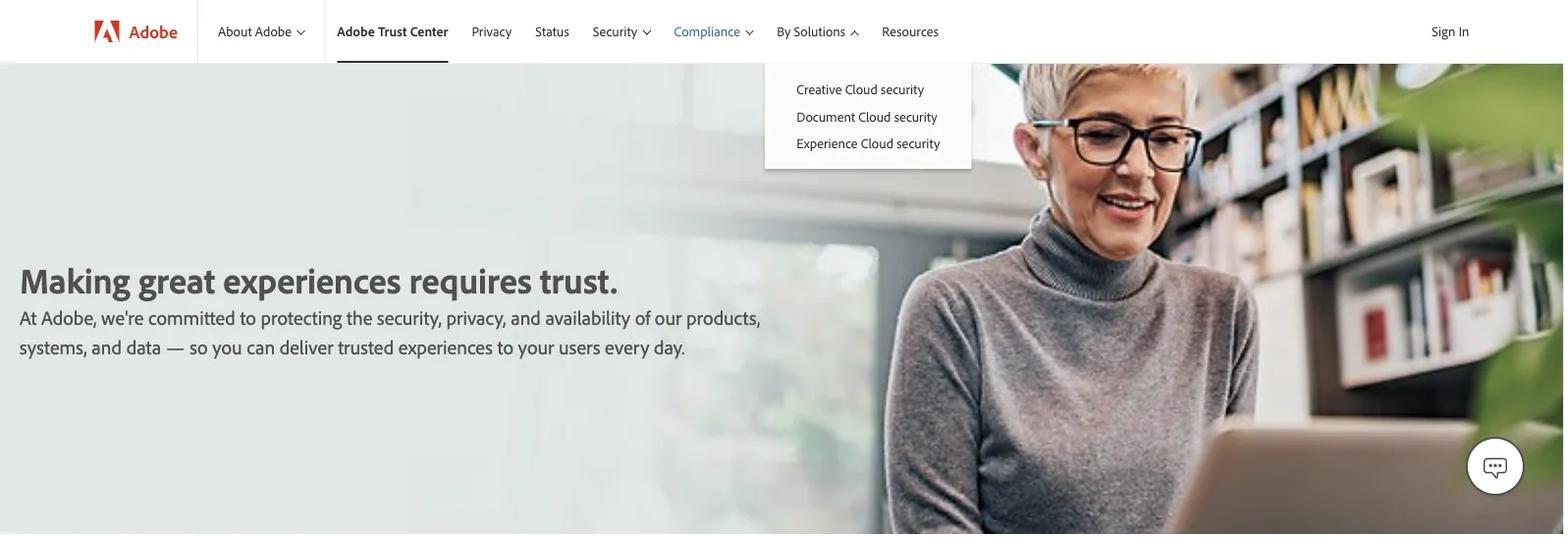 Task type: describe. For each thing, give the bounding box(es) containing it.
cloud for experience
[[861, 135, 894, 152]]

trusted
[[338, 334, 394, 359]]

sign in
[[1432, 23, 1470, 40]]

adobe trust center link
[[325, 0, 460, 63]]

privacy,
[[446, 305, 506, 330]]

adobe,
[[41, 305, 97, 330]]

1 vertical spatial and
[[92, 334, 122, 359]]

at
[[20, 305, 37, 330]]

sign in button
[[1428, 15, 1473, 48]]

making
[[20, 257, 130, 302]]

by solutions button
[[765, 0, 870, 63]]

0 vertical spatial experiences
[[223, 257, 401, 302]]

document cloud security
[[797, 108, 938, 125]]

compliance
[[674, 23, 740, 40]]

by solutions
[[777, 23, 846, 40]]

trust
[[378, 23, 407, 40]]

creative cloud security link
[[765, 76, 971, 103]]

adobe for adobe trust center
[[337, 23, 375, 40]]

experience cloud security
[[797, 135, 940, 152]]

making great experiences requires trust. at adobe, we're committed to protecting the security, privacy, and availability of our products, systems, and data — so you can deliver trusted experiences to your users every day.
[[20, 257, 760, 359]]

security button
[[581, 0, 662, 63]]

your
[[518, 334, 554, 359]]

document cloud security link
[[765, 103, 971, 130]]

privacy link
[[460, 0, 524, 63]]

privacy
[[472, 23, 512, 40]]

compliance button
[[662, 0, 765, 63]]

protecting
[[261, 305, 342, 330]]

document
[[797, 108, 855, 125]]

can
[[247, 334, 275, 359]]

solutions
[[794, 23, 846, 40]]

experience cloud security link
[[765, 130, 971, 157]]

we're
[[101, 305, 144, 330]]

security for document cloud security
[[894, 108, 938, 125]]

sign
[[1432, 23, 1456, 40]]

so
[[190, 334, 208, 359]]

in
[[1459, 23, 1470, 40]]

security,
[[377, 305, 442, 330]]

creative
[[797, 81, 842, 98]]

group containing creative cloud security
[[765, 63, 971, 169]]

security for experience cloud security
[[897, 135, 940, 152]]

1 horizontal spatial to
[[497, 334, 514, 359]]

by
[[777, 23, 791, 40]]

every
[[605, 334, 649, 359]]

adobe link
[[75, 0, 197, 63]]

adobe for adobe
[[129, 20, 178, 42]]

cloud for document
[[859, 108, 891, 125]]



Task type: locate. For each thing, give the bounding box(es) containing it.
and
[[511, 305, 541, 330], [92, 334, 122, 359]]

0 horizontal spatial to
[[240, 305, 256, 330]]

1 vertical spatial to
[[497, 334, 514, 359]]

users
[[559, 334, 600, 359]]

security
[[593, 23, 638, 40]]

0 horizontal spatial and
[[92, 334, 122, 359]]

requires
[[409, 257, 532, 302]]

products,
[[686, 305, 760, 330]]

2 horizontal spatial adobe
[[337, 23, 375, 40]]

resources
[[882, 23, 939, 40]]

1 horizontal spatial and
[[511, 305, 541, 330]]

to left your at bottom left
[[497, 334, 514, 359]]

experience
[[797, 135, 858, 152]]

to
[[240, 305, 256, 330], [497, 334, 514, 359]]

2 vertical spatial security
[[897, 135, 940, 152]]

security up document cloud security link
[[881, 81, 924, 98]]

adobe inside popup button
[[255, 23, 292, 40]]

deliver
[[280, 334, 333, 359]]

1 vertical spatial security
[[894, 108, 938, 125]]

systems,
[[20, 334, 87, 359]]

creative cloud security
[[797, 81, 924, 98]]

security inside creative cloud security link
[[881, 81, 924, 98]]

experiences
[[223, 257, 401, 302], [398, 334, 493, 359]]

adobe right about
[[255, 23, 292, 40]]

great
[[138, 257, 215, 302]]

1 vertical spatial cloud
[[859, 108, 891, 125]]

0 horizontal spatial adobe
[[129, 20, 178, 42]]

status
[[535, 23, 569, 40]]

adobe left about
[[129, 20, 178, 42]]

of
[[635, 305, 650, 330]]

adobe left trust
[[337, 23, 375, 40]]

availability
[[545, 305, 630, 330]]

cloud down document cloud security link
[[861, 135, 894, 152]]

adobe trust center
[[337, 23, 448, 40]]

2 vertical spatial cloud
[[861, 135, 894, 152]]

resources link
[[870, 0, 951, 63]]

security down creative cloud security link
[[894, 108, 938, 125]]

cloud up document cloud security
[[845, 81, 878, 98]]

about adobe
[[218, 23, 292, 40]]

1 vertical spatial experiences
[[398, 334, 493, 359]]

security inside experience cloud security link
[[897, 135, 940, 152]]

experiences up protecting
[[223, 257, 401, 302]]

about
[[218, 23, 252, 40]]

1 horizontal spatial adobe
[[255, 23, 292, 40]]

and down the we're
[[92, 334, 122, 359]]

security down document cloud security link
[[897, 135, 940, 152]]

status link
[[524, 0, 581, 63]]

adobe
[[129, 20, 178, 42], [255, 23, 292, 40], [337, 23, 375, 40]]

cloud down creative cloud security link
[[859, 108, 891, 125]]

0 vertical spatial security
[[881, 81, 924, 98]]

0 vertical spatial to
[[240, 305, 256, 330]]

committed
[[148, 305, 235, 330]]

security
[[881, 81, 924, 98], [894, 108, 938, 125], [897, 135, 940, 152]]

0 vertical spatial and
[[511, 305, 541, 330]]

cloud for creative
[[845, 81, 878, 98]]

about adobe button
[[198, 0, 324, 63]]

security for creative cloud security
[[881, 81, 924, 98]]

our
[[655, 305, 682, 330]]

data —
[[126, 334, 185, 359]]

you
[[212, 334, 242, 359]]

security inside document cloud security link
[[894, 108, 938, 125]]

the
[[347, 305, 372, 330]]

group
[[765, 63, 971, 169]]

experiences down the privacy,
[[398, 334, 493, 359]]

0 vertical spatial cloud
[[845, 81, 878, 98]]

and up your at bottom left
[[511, 305, 541, 330]]

to up "can"
[[240, 305, 256, 330]]

cloud
[[845, 81, 878, 98], [859, 108, 891, 125], [861, 135, 894, 152]]

day.
[[654, 334, 685, 359]]

trust.
[[540, 257, 618, 302]]

center
[[410, 23, 448, 40]]



Task type: vqa. For each thing, say whether or not it's contained in the screenshot.
the orders
no



